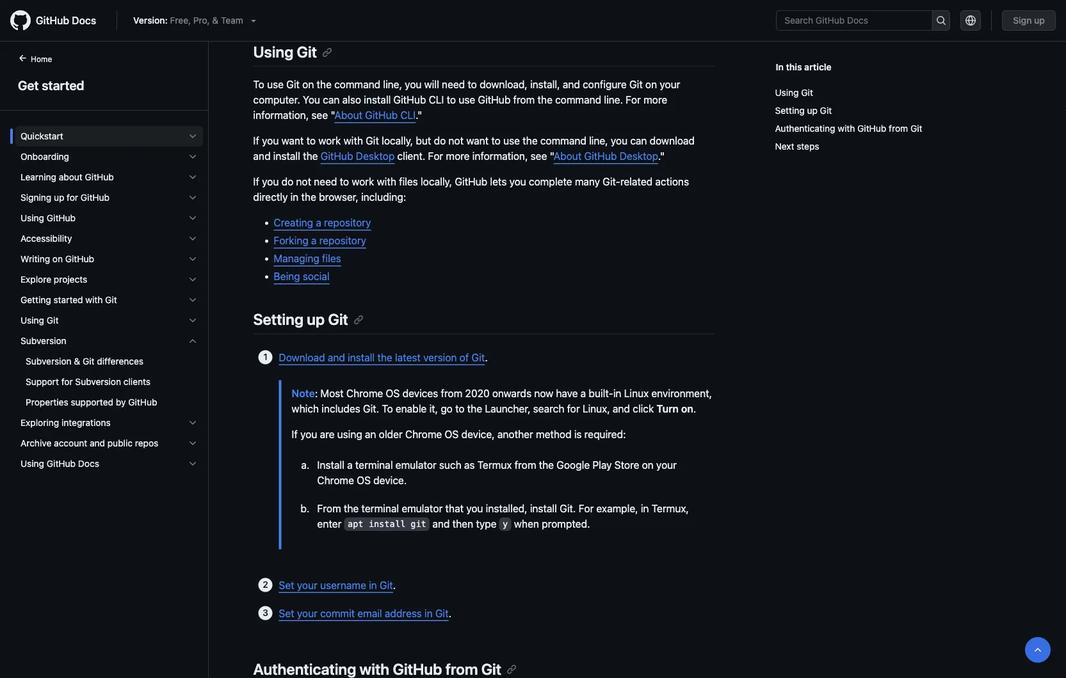 Task type: describe. For each thing, give the bounding box(es) containing it.
install inside to use git on the command line, you will need to download, install, and configure git on your computer. you can also install github cli to use github from the command line. for more information, see "
[[364, 94, 391, 106]]

and inside to use git on the command line, you will need to download, install, and configure git on your computer. you can also install github cli to use github from the command line. for more information, see "
[[563, 79, 580, 91]]

the left latest
[[377, 351, 392, 364]]

if for if you do not need to work with files locally, github lets you complete many git-related actions directly in the browser, including:
[[253, 176, 259, 188]]

for inside to use git on the command line, you will need to download, install, and configure git on your computer. you can also install github cli to use github from the command line. for more information, see "
[[626, 94, 641, 106]]

on down environment,
[[681, 403, 693, 415]]

0 vertical spatial repository
[[324, 217, 371, 229]]

client.
[[397, 150, 425, 162]]

home link
[[13, 53, 73, 66]]

1 vertical spatial authenticating with github from git
[[253, 660, 502, 678]]

triangle down image
[[248, 15, 259, 26]]

in inside if you do not need to work with files locally, github lets you complete many git-related actions directly in the browser, including:
[[290, 191, 299, 203]]

properties
[[26, 397, 68, 408]]

subversion element containing subversion
[[10, 331, 208, 413]]

writing on github button
[[15, 249, 203, 270]]

1 want from the left
[[281, 135, 304, 147]]

terminal for the
[[361, 503, 399, 515]]

1 vertical spatial cli
[[400, 109, 416, 121]]

and inside the if you want to work with git locally, but do not want to use the command line, you can download and install the
[[253, 150, 271, 162]]

sc 9kayk9 0 image for accessibility
[[188, 234, 198, 244]]

github up github desktop link
[[365, 109, 398, 121]]

github down address
[[393, 660, 442, 678]]

by
[[116, 397, 126, 408]]

download
[[279, 351, 325, 364]]

1 horizontal spatial about
[[554, 150, 582, 162]]

from inside : most chrome os devices from 2020 onwards now have a built-in linux environment, which includes git. to enable it, go to the launcher, search for linux, and click
[[441, 387, 463, 400]]

an
[[365, 428, 376, 441]]

set your username in git .
[[279, 579, 396, 592]]

need inside to use git on the command line, you will need to download, install, and configure git on your computer. you can also install github cli to use github from the command line. for more information, see "
[[442, 79, 465, 91]]

1 vertical spatial setting up git link
[[253, 311, 364, 329]]

with inside getting started with git dropdown button
[[85, 295, 103, 305]]

launcher,
[[485, 403, 531, 415]]

select language: current language is english image
[[966, 15, 976, 26]]

for inside "from the terminal emulator that you installed, install git. for example, in termux, enter"
[[579, 503, 594, 515]]

differences
[[97, 356, 143, 367]]

writing on github
[[20, 254, 94, 264]]

the inside "from the terminal emulator that you installed, install git. for example, in termux, enter"
[[344, 503, 359, 515]]

os inside : most chrome os devices from 2020 onwards now have a built-in linux environment, which includes git. to enable it, go to the launcher, search for linux, and click
[[386, 387, 400, 400]]

the up you
[[317, 79, 332, 91]]

2 vertical spatial subversion
[[75, 377, 121, 387]]

sc 9kayk9 0 image for quickstart
[[188, 131, 198, 142]]

files inside if you do not need to work with files locally, github lets you complete many git-related actions directly in the browser, including:
[[399, 176, 418, 188]]

type
[[476, 518, 497, 530]]

prompted.
[[542, 518, 590, 530]]

that
[[445, 503, 464, 515]]

1 horizontal spatial using git
[[253, 43, 317, 61]]

signing up for github button
[[15, 188, 203, 208]]

work inside the if you want to work with git locally, but do not want to use the command line, you can download and install the
[[318, 135, 341, 147]]

started for getting
[[53, 295, 83, 305]]

. right of
[[485, 351, 488, 364]]

install
[[317, 459, 344, 471]]

you right lets
[[509, 176, 526, 188]]

accessibility button
[[15, 229, 203, 249]]

will
[[424, 79, 439, 91]]

signing up for github
[[20, 192, 110, 203]]

sc 9kayk9 0 image for using git
[[188, 316, 198, 326]]

to inside : most chrome os devices from 2020 onwards now have a built-in linux environment, which includes git. to enable it, go to the launcher, search for linux, and click
[[382, 403, 393, 415]]

install a terminal emulator such as termux from the google play store on your chrome os device.
[[317, 459, 677, 487]]

pro,
[[193, 15, 210, 26]]

address
[[385, 608, 422, 620]]

install inside apt install git and then type y when prompted.
[[369, 520, 405, 530]]

to inside : most chrome os devices from 2020 onwards now have a built-in linux environment, which includes git. to enable it, go to the launcher, search for linux, and click
[[455, 403, 465, 415]]

terminal for a
[[355, 459, 393, 471]]

you down computer.
[[262, 135, 279, 147]]

accessibility
[[20, 233, 72, 244]]

if you are using an older chrome os device, another method is required:
[[292, 428, 626, 441]]

explore projects
[[20, 274, 87, 285]]

using down triangle down image
[[253, 43, 293, 61]]

github down download,
[[478, 94, 511, 106]]

using github docs button
[[15, 454, 203, 475]]

1 vertical spatial os
[[445, 428, 459, 441]]

setting up git inside "link"
[[775, 105, 832, 116]]

next
[[775, 141, 794, 152]]

to down you
[[306, 135, 316, 147]]

required:
[[584, 428, 626, 441]]

using for using github docs dropdown button
[[20, 459, 44, 469]]

github inside "subversion" element
[[128, 397, 157, 408]]

the up github desktop client.  for more information, see " about github desktop ."
[[523, 135, 538, 147]]

email
[[358, 608, 382, 620]]

on inside dropdown button
[[52, 254, 63, 264]]

and right download
[[328, 351, 345, 364]]

using git button
[[15, 311, 203, 331]]

the inside : most chrome os devices from 2020 onwards now have a built-in linux environment, which includes git. to enable it, go to the launcher, search for linux, and click
[[467, 403, 482, 415]]

download and install the latest version of git link
[[279, 351, 485, 364]]

managing
[[274, 253, 319, 265]]

go
[[441, 403, 453, 415]]

about github cli ."
[[335, 109, 422, 121]]

archive
[[20, 438, 51, 449]]

git inside getting started with git dropdown button
[[105, 295, 117, 305]]

exploring integrations button
[[15, 413, 203, 434]]

0 horizontal spatial ."
[[416, 109, 422, 121]]

sc 9kayk9 0 image for archive account and public repos
[[188, 439, 198, 449]]

scroll to top image
[[1033, 645, 1043, 656]]

from the terminal emulator that you installed, install git. for example, in termux, enter
[[317, 503, 689, 530]]

git. inside : most chrome os devices from 2020 onwards now have a built-in linux environment, which includes git. to enable it, go to the launcher, search for linux, and click
[[363, 403, 379, 415]]

1 vertical spatial using git link
[[775, 84, 1017, 102]]

docs inside dropdown button
[[78, 459, 99, 469]]

including:
[[361, 191, 406, 203]]

next steps
[[775, 141, 819, 152]]

steps
[[797, 141, 819, 152]]

then
[[453, 518, 473, 530]]

1 vertical spatial command
[[555, 94, 601, 106]]

also
[[342, 94, 361, 106]]

install left latest
[[348, 351, 375, 364]]

properties supported by github link
[[15, 393, 203, 413]]

if for if you are using an older chrome os device, another method is required:
[[292, 428, 298, 441]]

you inside "from the terminal emulator that you installed, install git. for example, in termux, enter"
[[466, 503, 483, 515]]

being social link
[[274, 271, 330, 283]]

store
[[615, 459, 639, 471]]

device,
[[461, 428, 495, 441]]

learning about github
[[20, 172, 114, 183]]

github up browser,
[[321, 150, 353, 162]]

account
[[54, 438, 87, 449]]

your left commit
[[297, 608, 318, 620]]

on right "configure"
[[645, 79, 657, 91]]

0 vertical spatial command
[[334, 79, 380, 91]]

not inside the if you want to work with git locally, but do not want to use the command line, you can download and install the
[[449, 135, 464, 147]]

version:
[[133, 15, 168, 26]]

example,
[[597, 503, 638, 515]]

enter
[[317, 518, 342, 530]]

github inside dropdown button
[[47, 459, 76, 469]]

in inside "from the terminal emulator that you installed, install git. for example, in termux, enter"
[[641, 503, 649, 515]]

0 vertical spatial &
[[212, 15, 219, 26]]

using github button
[[15, 208, 203, 229]]

sc 9kayk9 0 image for writing on github
[[188, 254, 198, 264]]

command inside the if you want to work with git locally, but do not want to use the command line, you can download and install the
[[540, 135, 586, 147]]

not inside if you do not need to work with files locally, github lets you complete many git-related actions directly in the browser, including:
[[296, 176, 311, 188]]

github desktop client.  for more information, see " about github desktop ."
[[321, 150, 665, 162]]

can inside to use git on the command line, you will need to download, install, and configure git on your computer. you can also install github cli to use github from the command line. for more information, see "
[[323, 94, 340, 106]]

sc 9kayk9 0 image for explore projects
[[188, 275, 198, 285]]

using for using git "dropdown button"
[[20, 315, 44, 326]]

quickstart button
[[15, 126, 203, 147]]

1 horizontal spatial setting up git link
[[775, 102, 1017, 120]]

from inside to use git on the command line, you will need to download, install, and configure git on your computer. you can also install github cli to use github from the command line. for more information, see "
[[513, 94, 535, 106]]

0 vertical spatial authenticating with github from git link
[[775, 120, 1017, 138]]

github up next steps link
[[858, 123, 887, 134]]

. right address
[[449, 608, 452, 620]]

now
[[534, 387, 553, 400]]

to use git on the command line, you will need to download, install, and configure git on your computer. you can also install github cli to use github from the command line. for more information, see "
[[253, 79, 680, 121]]

archive account and public repos button
[[15, 434, 203, 454]]

from inside install a terminal emulator such as termux from the google play store on your chrome os device.
[[515, 459, 536, 471]]

locally, inside if you do not need to work with files locally, github lets you complete many git-related actions directly in the browser, including:
[[421, 176, 452, 188]]

1 vertical spatial authenticating
[[253, 660, 356, 678]]

chrome inside : most chrome os devices from 2020 onwards now have a built-in linux environment, which includes git. to enable it, go to the launcher, search for linux, and click
[[346, 387, 383, 400]]

emulator for that
[[402, 503, 443, 515]]

username
[[320, 579, 366, 592]]

in up email at the bottom of the page
[[369, 579, 377, 592]]

locally, inside the if you want to work with git locally, but do not want to use the command line, you can download and install the
[[382, 135, 413, 147]]

install inside "from the terminal emulator that you installed, install git. for example, in termux, enter"
[[530, 503, 557, 515]]

the down install,
[[538, 94, 553, 106]]

turn
[[657, 403, 679, 415]]

github up home
[[36, 14, 69, 27]]

search image
[[936, 15, 946, 26]]

and down that
[[433, 518, 450, 530]]

are
[[320, 428, 335, 441]]

git inside the if you want to work with git locally, but do not want to use the command line, you can download and install the
[[366, 135, 379, 147]]

use inside the if you want to work with git locally, but do not want to use the command line, you can download and install the
[[503, 135, 520, 147]]

sc 9kayk9 0 image for using github docs
[[188, 459, 198, 469]]

built-
[[589, 387, 613, 400]]

install inside the if you want to work with git locally, but do not want to use the command line, you can download and install the
[[273, 150, 300, 162]]

1 vertical spatial "
[[550, 150, 554, 162]]

with up next steps link
[[838, 123, 855, 134]]

if you do not need to work with files locally, github lets you complete many git-related actions directly in the browser, including:
[[253, 176, 689, 203]]

up up download
[[307, 311, 325, 329]]

the inside if you do not need to work with files locally, github lets you complete many git-related actions directly in the browser, including:
[[301, 191, 316, 203]]

1 horizontal spatial authenticating
[[775, 123, 835, 134]]

to up the if you want to work with git locally, but do not want to use the command line, you can download and install the
[[447, 94, 456, 106]]

set your commit email address in git .
[[279, 608, 452, 620]]

subversion element containing subversion & git differences
[[10, 352, 208, 413]]

github down learning about github dropdown button
[[81, 192, 110, 203]]

github inside 'dropdown button'
[[47, 213, 76, 223]]

to up github desktop client.  for more information, see " about github desktop ."
[[491, 135, 501, 147]]

getting started with git
[[20, 295, 117, 305]]

using github
[[20, 213, 76, 223]]

as
[[464, 459, 475, 471]]

get started element
[[0, 52, 209, 678]]

apt
[[348, 520, 363, 530]]

set for set your commit email address in git
[[279, 608, 294, 620]]

article
[[804, 61, 832, 72]]

0 vertical spatial use
[[267, 79, 284, 91]]

need inside if you do not need to work with files locally, github lets you complete many git-related actions directly in the browser, including:
[[314, 176, 337, 188]]

:
[[315, 387, 318, 400]]

signing
[[20, 192, 51, 203]]

your inside install a terminal emulator such as termux from the google play store on your chrome os device.
[[656, 459, 677, 471]]

0 vertical spatial setting
[[775, 105, 805, 116]]

but
[[416, 135, 431, 147]]

for inside : most chrome os devices from 2020 onwards now have a built-in linux environment, which includes git. to enable it, go to the launcher, search for linux, and click
[[567, 403, 580, 415]]

computer.
[[253, 94, 300, 106]]

onboarding
[[20, 151, 69, 162]]

it,
[[429, 403, 438, 415]]

explore
[[20, 274, 51, 285]]

0 vertical spatial docs
[[72, 14, 96, 27]]

a up 'managing files' link
[[311, 235, 317, 247]]

0 horizontal spatial about
[[335, 109, 362, 121]]

set your username in git link
[[279, 579, 393, 592]]

in this article
[[776, 61, 832, 72]]

if you want to work with git locally, but do not want to use the command line, you can download and install the
[[253, 135, 695, 162]]



Task type: locate. For each thing, give the bounding box(es) containing it.
you left will at the top of the page
[[405, 79, 422, 91]]

and inside 'dropdown button'
[[90, 438, 105, 449]]

to left download,
[[468, 79, 477, 91]]

2 horizontal spatial os
[[445, 428, 459, 441]]

1 horizontal spatial "
[[550, 150, 554, 162]]

line, inside to use git on the command line, you will need to download, install, and configure git on your computer. you can also install github cli to use github from the command line. for more information, see "
[[383, 79, 402, 91]]

download and install the latest version of git .
[[279, 351, 488, 364]]

not up creating on the top of page
[[296, 176, 311, 188]]

2 horizontal spatial for
[[626, 94, 641, 106]]

0 horizontal spatial authenticating with github from git link
[[253, 660, 517, 678]]

0 vertical spatial setting up git link
[[775, 102, 1017, 120]]

subversion for subversion & git differences
[[26, 356, 71, 367]]

github inside if you do not need to work with files locally, github lets you complete many git-related actions directly in the browser, including:
[[455, 176, 487, 188]]

need up browser,
[[314, 176, 337, 188]]

on inside install a terminal emulator such as termux from the google play store on your chrome os device.
[[642, 459, 654, 471]]

sc 9kayk9 0 image inside 'signing up for github' dropdown button
[[188, 193, 198, 203]]

6 sc 9kayk9 0 image from the top
[[188, 295, 198, 305]]

docs up home link
[[72, 14, 96, 27]]

sc 9kayk9 0 image inside subversion 'dropdown button'
[[188, 336, 198, 346]]

0 horizontal spatial work
[[318, 135, 341, 147]]

started
[[42, 77, 84, 93], [53, 295, 83, 305]]

see inside to use git on the command line, you will need to download, install, and configure git on your computer. you can also install github cli to use github from the command line. for more information, see "
[[311, 109, 328, 121]]

0 horizontal spatial do
[[281, 176, 293, 188]]

linux,
[[583, 403, 610, 415]]

0 horizontal spatial need
[[314, 176, 337, 188]]

0 vertical spatial not
[[449, 135, 464, 147]]

2 set from the top
[[279, 608, 294, 620]]

git inside subversion & git differences link
[[83, 356, 95, 367]]

subversion
[[20, 336, 66, 346], [26, 356, 71, 367], [75, 377, 121, 387]]

with up including:
[[377, 176, 396, 188]]

you inside to use git on the command line, you will need to download, install, and configure git on your computer. you can also install github cli to use github from the command line. for more information, see "
[[405, 79, 422, 91]]

0 horizontal spatial using git link
[[253, 43, 332, 61]]

includes
[[322, 403, 360, 415]]

set
[[279, 579, 294, 592], [279, 608, 294, 620]]

line,
[[383, 79, 402, 91], [589, 135, 608, 147]]

set left commit
[[279, 608, 294, 620]]

and left public
[[90, 438, 105, 449]]

play
[[593, 459, 612, 471]]

0 vertical spatial more
[[644, 94, 667, 106]]

1 horizontal spatial want
[[466, 135, 489, 147]]

sc 9kayk9 0 image inside archive account and public repos 'dropdown button'
[[188, 439, 198, 449]]

0 vertical spatial cli
[[429, 94, 444, 106]]

emulator
[[396, 459, 437, 471], [402, 503, 443, 515]]

0 vertical spatial authenticating
[[775, 123, 835, 134]]

tooltip
[[1025, 638, 1051, 663]]

if down computer.
[[253, 135, 259, 147]]

subversion element
[[10, 331, 208, 413], [10, 352, 208, 413]]

1 horizontal spatial ."
[[658, 150, 665, 162]]

exploring integrations
[[20, 418, 111, 428]]

github docs
[[36, 14, 96, 27]]

1 desktop from the left
[[356, 150, 395, 162]]

can left download
[[630, 135, 647, 147]]

from
[[317, 503, 341, 515]]

emulator inside "from the terminal emulator that you installed, install git. for example, in termux, enter"
[[402, 503, 443, 515]]

0 horizontal spatial line,
[[383, 79, 402, 91]]

for down about
[[67, 192, 78, 203]]

sc 9kayk9 0 image for github
[[188, 213, 198, 223]]

set left 'username'
[[279, 579, 294, 592]]

from
[[513, 94, 535, 106], [889, 123, 908, 134], [441, 387, 463, 400], [515, 459, 536, 471], [445, 660, 478, 678]]

1 vertical spatial for
[[61, 377, 73, 387]]

git. up prompted.
[[560, 503, 576, 515]]

. up address
[[393, 579, 396, 592]]

information, down computer.
[[253, 109, 309, 121]]

with inside the if you want to work with git locally, but do not want to use the command line, you can download and install the
[[344, 135, 363, 147]]

home
[[31, 54, 52, 63]]

can inside the if you want to work with git locally, but do not want to use the command line, you can download and install the
[[630, 135, 647, 147]]

using
[[337, 428, 362, 441]]

with
[[838, 123, 855, 134], [344, 135, 363, 147], [377, 176, 396, 188], [85, 295, 103, 305], [360, 660, 389, 678]]

1 subversion element from the top
[[10, 331, 208, 413]]

authenticating
[[775, 123, 835, 134], [253, 660, 356, 678]]

line.
[[604, 94, 623, 106]]

sc 9kayk9 0 image
[[188, 152, 198, 162], [188, 172, 198, 183], [188, 213, 198, 223]]

0 vertical spatial to
[[253, 79, 264, 91]]

2 desktop from the left
[[620, 150, 658, 162]]

files down forking a repository link
[[322, 253, 341, 265]]

sign up link
[[1002, 10, 1056, 31]]

1 vertical spatial setting up git
[[253, 311, 348, 329]]

1 horizontal spatial authenticating with github from git link
[[775, 120, 1017, 138]]

git. up an
[[363, 403, 379, 415]]

of
[[460, 351, 469, 364]]

more inside to use git on the command line, you will need to download, install, and configure git on your computer. you can also install github cli to use github from the command line. for more information, see "
[[644, 94, 667, 106]]

more
[[644, 94, 667, 106], [446, 150, 470, 162]]

os up enable
[[386, 387, 400, 400]]

9 sc 9kayk9 0 image from the top
[[188, 418, 198, 428]]

0 horizontal spatial not
[[296, 176, 311, 188]]

about github desktop link
[[554, 150, 658, 162]]

for inside dropdown button
[[67, 192, 78, 203]]

the inside install a terminal emulator such as termux from the google play store on your chrome os device.
[[539, 459, 554, 471]]

the
[[317, 79, 332, 91], [538, 94, 553, 106], [523, 135, 538, 147], [303, 150, 318, 162], [301, 191, 316, 203], [377, 351, 392, 364], [467, 403, 482, 415], [539, 459, 554, 471], [344, 503, 359, 515]]

managing files link
[[274, 253, 341, 265]]

locally, down client.
[[421, 176, 452, 188]]

files down client.
[[399, 176, 418, 188]]

0 vertical spatial files
[[399, 176, 418, 188]]

setting up git up steps
[[775, 105, 832, 116]]

up up steps
[[807, 105, 818, 116]]

0 vertical spatial ."
[[416, 109, 422, 121]]

3 sc 9kayk9 0 image from the top
[[188, 234, 198, 244]]

0 horizontal spatial authenticating
[[253, 660, 356, 678]]

using git down getting
[[20, 315, 59, 326]]

to
[[253, 79, 264, 91], [382, 403, 393, 415]]

not
[[449, 135, 464, 147], [296, 176, 311, 188]]

learning
[[20, 172, 56, 183]]

github up the git-
[[584, 150, 617, 162]]

information, inside to use git on the command line, you will need to download, install, and configure git on your computer. you can also install github cli to use github from the command line. for more information, see "
[[253, 109, 309, 121]]

up inside dropdown button
[[54, 192, 64, 203]]

emulator inside install a terminal emulator such as termux from the google play store on your chrome os device.
[[396, 459, 437, 471]]

browser,
[[319, 191, 359, 203]]

chrome down install
[[317, 474, 354, 487]]

sc 9kayk9 0 image inside explore projects dropdown button
[[188, 275, 198, 285]]

cli inside to use git on the command line, you will need to download, install, and configure git on your computer. you can also install github cli to use github from the command line. for more information, see "
[[429, 94, 444, 106]]

about
[[59, 172, 82, 183]]

sc 9kayk9 0 image inside learning about github dropdown button
[[188, 172, 198, 183]]

0 vertical spatial setting up git
[[775, 105, 832, 116]]

sc 9kayk9 0 image
[[188, 131, 198, 142], [188, 193, 198, 203], [188, 234, 198, 244], [188, 254, 198, 264], [188, 275, 198, 285], [188, 295, 198, 305], [188, 316, 198, 326], [188, 336, 198, 346], [188, 418, 198, 428], [188, 439, 198, 449], [188, 459, 198, 469]]

for right line.
[[626, 94, 641, 106]]

github docs link
[[10, 10, 106, 31]]

1 vertical spatial set
[[279, 608, 294, 620]]

1 horizontal spatial do
[[434, 135, 446, 147]]

terminal inside "from the terminal emulator that you installed, install git. for example, in termux, enter"
[[361, 503, 399, 515]]

work inside if you do not need to work with files locally, github lets you complete many git-related actions directly in the browser, including:
[[352, 176, 374, 188]]

repository down creating a repository link
[[319, 235, 366, 247]]

1 vertical spatial for
[[428, 150, 443, 162]]

work up including:
[[352, 176, 374, 188]]

search
[[533, 403, 564, 415]]

os inside install a terminal emulator such as termux from the google play store on your chrome os device.
[[357, 474, 371, 487]]

the left github desktop link
[[303, 150, 318, 162]]

2 vertical spatial os
[[357, 474, 371, 487]]

0 vertical spatial information,
[[253, 109, 309, 121]]

1 vertical spatial using git
[[775, 87, 813, 98]]

1 vertical spatial emulator
[[402, 503, 443, 515]]

1 horizontal spatial not
[[449, 135, 464, 147]]

the left google on the bottom right of the page
[[539, 459, 554, 471]]

line, up about github cli ."
[[383, 79, 402, 91]]

& up support for subversion clients
[[74, 356, 80, 367]]

0 vertical spatial git.
[[363, 403, 379, 415]]

1 vertical spatial information,
[[472, 150, 528, 162]]

using down "signing"
[[20, 213, 44, 223]]

0 horizontal spatial setting up git
[[253, 311, 348, 329]]

when
[[514, 518, 539, 530]]

with inside if you do not need to work with files locally, github lets you complete many git-related actions directly in the browser, including:
[[377, 176, 396, 188]]

information, up lets
[[472, 150, 528, 162]]

using inside dropdown button
[[20, 459, 44, 469]]

0 horizontal spatial more
[[446, 150, 470, 162]]

1 vertical spatial locally,
[[421, 176, 452, 188]]

set your commit email address in git link
[[279, 608, 449, 620]]

os
[[386, 387, 400, 400], [445, 428, 459, 441], [357, 474, 371, 487]]

os down go
[[445, 428, 459, 441]]

started inside get started link
[[42, 77, 84, 93]]

team
[[221, 15, 243, 26]]

enable
[[396, 403, 427, 415]]

authenticating with github from git
[[775, 123, 922, 134], [253, 660, 502, 678]]

1 vertical spatial repository
[[319, 235, 366, 247]]

termux
[[478, 459, 512, 471]]

sc 9kayk9 0 image for subversion
[[188, 336, 198, 346]]

sc 9kayk9 0 image inside accessibility dropdown button
[[188, 234, 198, 244]]

subversion for subversion
[[20, 336, 66, 346]]

do inside if you do not need to work with files locally, github lets you complete many git-related actions directly in the browser, including:
[[281, 176, 293, 188]]

1 set from the top
[[279, 579, 294, 592]]

1 vertical spatial can
[[630, 135, 647, 147]]

git inside setting up git "link"
[[820, 105, 832, 116]]

sc 9kayk9 0 image for about
[[188, 172, 198, 183]]

1 sc 9kayk9 0 image from the top
[[188, 131, 198, 142]]

1 vertical spatial ."
[[658, 150, 665, 162]]

0 horizontal spatial for
[[428, 150, 443, 162]]

want
[[281, 135, 304, 147], [466, 135, 489, 147]]

1 vertical spatial use
[[459, 94, 475, 106]]

a inside : most chrome os devices from 2020 onwards now have a built-in linux environment, which includes git. to enable it, go to the launcher, search for linux, and click
[[581, 387, 586, 400]]

about github cli link
[[335, 109, 416, 121]]

do
[[434, 135, 446, 147], [281, 176, 293, 188]]

& right pro, at the left of page
[[212, 15, 219, 26]]

0 vertical spatial set
[[279, 579, 294, 592]]

subversion & git differences link
[[15, 352, 203, 372]]

sc 9kayk9 0 image inside quickstart dropdown button
[[188, 131, 198, 142]]

up right sign
[[1034, 15, 1045, 26]]

install up about github cli ."
[[364, 94, 391, 106]]

sc 9kayk9 0 image for signing up for github
[[188, 193, 198, 203]]

chrome inside install a terminal emulator such as termux from the google play store on your chrome os device.
[[317, 474, 354, 487]]

" up complete
[[550, 150, 554, 162]]

using
[[253, 43, 293, 61], [775, 87, 799, 98], [20, 213, 44, 223], [20, 315, 44, 326], [20, 459, 44, 469]]

1 horizontal spatial git.
[[560, 503, 576, 515]]

you
[[303, 94, 320, 106]]

using git inside "dropdown button"
[[20, 315, 59, 326]]

sc 9kayk9 0 image inside writing on github dropdown button
[[188, 254, 198, 264]]

sc 9kayk9 0 image inside 'using github' 'dropdown button'
[[188, 213, 198, 223]]

installed,
[[486, 503, 527, 515]]

11 sc 9kayk9 0 image from the top
[[188, 459, 198, 469]]

" inside to use git on the command line, you will need to download, install, and configure git on your computer. you can also install github cli to use github from the command line. for more information, see "
[[331, 109, 335, 121]]

. down environment,
[[693, 403, 696, 415]]

2 sc 9kayk9 0 image from the top
[[188, 172, 198, 183]]

git.
[[363, 403, 379, 415], [560, 503, 576, 515]]

1 vertical spatial sc 9kayk9 0 image
[[188, 172, 198, 183]]

1 vertical spatial started
[[53, 295, 83, 305]]

sign up
[[1013, 15, 1045, 26]]

to inside if you do not need to work with files locally, github lets you complete many git-related actions directly in the browser, including:
[[340, 176, 349, 188]]

files inside creating a repository forking a repository managing files being social
[[322, 253, 341, 265]]

10 sc 9kayk9 0 image from the top
[[188, 439, 198, 449]]

install left git
[[369, 520, 405, 530]]

using git down triangle down image
[[253, 43, 317, 61]]

0 vertical spatial locally,
[[382, 135, 413, 147]]

github up projects
[[65, 254, 94, 264]]

authenticating with github from git link
[[775, 120, 1017, 138], [253, 660, 517, 678]]

docs
[[72, 14, 96, 27], [78, 459, 99, 469]]

2 vertical spatial command
[[540, 135, 586, 147]]

1 sc 9kayk9 0 image from the top
[[188, 152, 198, 162]]

writing
[[20, 254, 50, 264]]

setting down being
[[253, 311, 304, 329]]

0 vertical spatial for
[[67, 192, 78, 203]]

terminal up device. at the bottom
[[355, 459, 393, 471]]

git-
[[603, 176, 620, 188]]

most
[[320, 387, 344, 400]]

sc 9kayk9 0 image inside getting started with git dropdown button
[[188, 295, 198, 305]]

2 sc 9kayk9 0 image from the top
[[188, 193, 198, 203]]

0 horizontal spatial files
[[322, 253, 341, 265]]

emulator for such
[[396, 459, 437, 471]]

using git
[[253, 43, 317, 61], [775, 87, 813, 98], [20, 315, 59, 326]]

in this article element
[[776, 60, 1022, 74]]

0 horizontal spatial setting up git link
[[253, 311, 364, 329]]

1 vertical spatial authenticating with github from git link
[[253, 660, 517, 678]]

3 sc 9kayk9 0 image from the top
[[188, 213, 198, 223]]

download,
[[480, 79, 528, 91]]

in right address
[[425, 608, 433, 620]]

0 horizontal spatial to
[[253, 79, 264, 91]]

authenticating with github from git up steps
[[775, 123, 922, 134]]

need right will at the top of the page
[[442, 79, 465, 91]]

1 horizontal spatial can
[[630, 135, 647, 147]]

command up also
[[334, 79, 380, 91]]

Search GitHub Docs search field
[[777, 11, 932, 30]]

using down this
[[775, 87, 799, 98]]

your left 'username'
[[297, 579, 318, 592]]

0 vertical spatial for
[[626, 94, 641, 106]]

0 horizontal spatial &
[[74, 356, 80, 367]]

setting up git link up download
[[253, 311, 364, 329]]

emulator up device. at the bottom
[[396, 459, 437, 471]]

your inside to use git on the command line, you will need to download, install, and configure git on your computer. you can also install github cli to use github from the command line. for more information, see "
[[660, 79, 680, 91]]

social
[[303, 271, 330, 283]]

8 sc 9kayk9 0 image from the top
[[188, 336, 198, 346]]

up
[[1034, 15, 1045, 26], [807, 105, 818, 116], [54, 192, 64, 203], [307, 311, 325, 329]]

if down which
[[292, 428, 298, 441]]

and inside : most chrome os devices from 2020 onwards now have a built-in linux environment, which includes git. to enable it, go to the launcher, search for linux, and click
[[613, 403, 630, 415]]

1 vertical spatial to
[[382, 403, 393, 415]]

desktop up related
[[620, 150, 658, 162]]

have
[[556, 387, 578, 400]]

2 horizontal spatial use
[[503, 135, 520, 147]]

1 vertical spatial chrome
[[405, 428, 442, 441]]

sc 9kayk9 0 image for getting started with git
[[188, 295, 198, 305]]

1 vertical spatial subversion
[[26, 356, 71, 367]]

a right have
[[581, 387, 586, 400]]

quickstart element
[[10, 126, 208, 147]]

2 subversion element from the top
[[10, 352, 208, 413]]

command up complete
[[540, 135, 586, 147]]

1 horizontal spatial work
[[352, 176, 374, 188]]

1 horizontal spatial cli
[[429, 94, 444, 106]]

git inside using git link
[[801, 87, 813, 98]]

: most chrome os devices from 2020 onwards now have a built-in linux environment, which includes git. to enable it, go to the launcher, search for linux, and click
[[292, 387, 712, 415]]

0 horizontal spatial os
[[357, 474, 371, 487]]

started for get
[[42, 77, 84, 93]]

1 horizontal spatial see
[[531, 150, 547, 162]]

if for if you want to work with git locally, but do not want to use the command line, you can download and install the
[[253, 135, 259, 147]]

chrome
[[346, 387, 383, 400], [405, 428, 442, 441], [317, 474, 354, 487]]

on up you
[[302, 79, 314, 91]]

exploring
[[20, 418, 59, 428]]

1 vertical spatial see
[[531, 150, 547, 162]]

device.
[[373, 474, 407, 487]]

sc 9kayk9 0 image for exploring integrations
[[188, 418, 198, 428]]

do up directly
[[281, 176, 293, 188]]

in inside : most chrome os devices from 2020 onwards now have a built-in linux environment, which includes git. to enable it, go to the launcher, search for linux, and click
[[613, 387, 621, 400]]

install,
[[530, 79, 560, 91]]

up down "learning about github" on the top of the page
[[54, 192, 64, 203]]

0 vertical spatial need
[[442, 79, 465, 91]]

you up directly
[[262, 176, 279, 188]]

github down onboarding dropdown button
[[85, 172, 114, 183]]

in left 'termux,'
[[641, 503, 649, 515]]

0 horizontal spatial cli
[[400, 109, 416, 121]]

git inside using git "dropdown button"
[[47, 315, 59, 326]]

sc 9kayk9 0 image inside using git "dropdown button"
[[188, 316, 198, 326]]

a up forking a repository link
[[316, 217, 321, 229]]

command
[[334, 79, 380, 91], [555, 94, 601, 106], [540, 135, 586, 147]]

is
[[574, 428, 582, 441]]

setting up git up download
[[253, 311, 348, 329]]

chrome up includes at the left of page
[[346, 387, 383, 400]]

1 horizontal spatial information,
[[472, 150, 528, 162]]

0 vertical spatial "
[[331, 109, 335, 121]]

1 vertical spatial not
[[296, 176, 311, 188]]

on right store
[[642, 459, 654, 471]]

1 horizontal spatial desktop
[[620, 150, 658, 162]]

github
[[36, 14, 69, 27], [394, 94, 426, 106], [478, 94, 511, 106], [365, 109, 398, 121], [858, 123, 887, 134], [321, 150, 353, 162], [584, 150, 617, 162], [85, 172, 114, 183], [455, 176, 487, 188], [81, 192, 110, 203], [47, 213, 76, 223], [65, 254, 94, 264], [128, 397, 157, 408], [47, 459, 76, 469], [393, 660, 442, 678]]

started inside getting started with git dropdown button
[[53, 295, 83, 305]]

you left are
[[300, 428, 317, 441]]

configure
[[583, 79, 627, 91]]

0 vertical spatial chrome
[[346, 387, 383, 400]]

7 sc 9kayk9 0 image from the top
[[188, 316, 198, 326]]

using inside 'dropdown button'
[[20, 213, 44, 223]]

more right line.
[[644, 94, 667, 106]]

use up computer.
[[267, 79, 284, 91]]

line, inside the if you want to work with git locally, but do not want to use the command line, you can download and install the
[[589, 135, 608, 147]]

github desktop link
[[321, 150, 395, 162]]

setting up next
[[775, 105, 805, 116]]

your up download
[[660, 79, 680, 91]]

click
[[633, 403, 654, 415]]

None search field
[[776, 10, 950, 31]]

method
[[536, 428, 572, 441]]

0 horizontal spatial git.
[[363, 403, 379, 415]]

for inside "subversion" element
[[61, 377, 73, 387]]

0 horizontal spatial setting
[[253, 311, 304, 329]]

sc 9kayk9 0 image inside onboarding dropdown button
[[188, 152, 198, 162]]

0 vertical spatial line,
[[383, 79, 402, 91]]

github down will at the top of the page
[[394, 94, 426, 106]]

command down "configure"
[[555, 94, 601, 106]]

can right you
[[323, 94, 340, 106]]

5 sc 9kayk9 0 image from the top
[[188, 275, 198, 285]]

a inside install a terminal emulator such as termux from the google play store on your chrome os device.
[[347, 459, 353, 471]]

." up but
[[416, 109, 422, 121]]

see down you
[[311, 109, 328, 121]]

2 vertical spatial use
[[503, 135, 520, 147]]

& inside subversion & git differences link
[[74, 356, 80, 367]]

google
[[557, 459, 590, 471]]

you up about github desktop link
[[611, 135, 628, 147]]

to inside to use git on the command line, you will need to download, install, and configure git on your computer. you can also install github cli to use github from the command line. for more information, see "
[[253, 79, 264, 91]]

1 horizontal spatial to
[[382, 403, 393, 415]]

creating a repository link
[[274, 217, 371, 229]]

using git link
[[253, 43, 332, 61], [775, 84, 1017, 102]]

if inside the if you want to work with git locally, but do not want to use the command line, you can download and install the
[[253, 135, 259, 147]]

to up browser,
[[340, 176, 349, 188]]

in left linux
[[613, 387, 621, 400]]

1 horizontal spatial authenticating with github from git
[[775, 123, 922, 134]]

2 vertical spatial for
[[579, 503, 594, 515]]

terminal
[[355, 459, 393, 471], [361, 503, 399, 515]]

onwards
[[492, 387, 532, 400]]

1 horizontal spatial using git link
[[775, 84, 1017, 102]]

this
[[786, 61, 802, 72]]

to up computer.
[[253, 79, 264, 91]]

." down download
[[658, 150, 665, 162]]

your
[[660, 79, 680, 91], [656, 459, 677, 471], [297, 579, 318, 592], [297, 608, 318, 620]]

and up directly
[[253, 150, 271, 162]]

actions
[[655, 176, 689, 188]]

using for 'using github' 'dropdown button'
[[20, 213, 44, 223]]

1 vertical spatial &
[[74, 356, 80, 367]]

0 vertical spatial using git
[[253, 43, 317, 61]]

1 vertical spatial more
[[446, 150, 470, 162]]

with down email at the bottom of the page
[[360, 660, 389, 678]]

do inside the if you want to work with git locally, but do not want to use the command line, you can download and install the
[[434, 135, 446, 147]]

install up when
[[530, 503, 557, 515]]

using inside "dropdown button"
[[20, 315, 44, 326]]

sc 9kayk9 0 image inside exploring integrations dropdown button
[[188, 418, 198, 428]]

0 vertical spatial work
[[318, 135, 341, 147]]

the up apt
[[344, 503, 359, 515]]

2 vertical spatial for
[[567, 403, 580, 415]]

2 want from the left
[[466, 135, 489, 147]]

getting started with git button
[[15, 290, 203, 311]]

set for set your username in git
[[279, 579, 294, 592]]

learning about github button
[[15, 167, 203, 188]]

which
[[292, 403, 319, 415]]

subversion inside 'dropdown button'
[[20, 336, 66, 346]]

0 vertical spatial see
[[311, 109, 328, 121]]

devices
[[403, 387, 438, 400]]

git. inside "from the terminal emulator that you installed, install git. for example, in termux, enter"
[[560, 503, 576, 515]]

git
[[411, 520, 426, 530]]

0 vertical spatial sc 9kayk9 0 image
[[188, 152, 198, 162]]

4 sc 9kayk9 0 image from the top
[[188, 254, 198, 264]]

repository
[[324, 217, 371, 229], [319, 235, 366, 247]]

use up the if you want to work with git locally, but do not want to use the command line, you can download and install the
[[459, 94, 475, 106]]

if inside if you do not need to work with files locally, github lets you complete many git-related actions directly in the browser, including:
[[253, 176, 259, 188]]

2 vertical spatial sc 9kayk9 0 image
[[188, 213, 198, 223]]

1 vertical spatial do
[[281, 176, 293, 188]]

using git link down triangle down image
[[253, 43, 332, 61]]

the up creating a repository link
[[301, 191, 316, 203]]

github inside dropdown button
[[65, 254, 94, 264]]



Task type: vqa. For each thing, say whether or not it's contained in the screenshot.
files inside 'If you do not need to work with files locally, GitHub lets you complete many Git-related actions directly in the browser, including:'
yes



